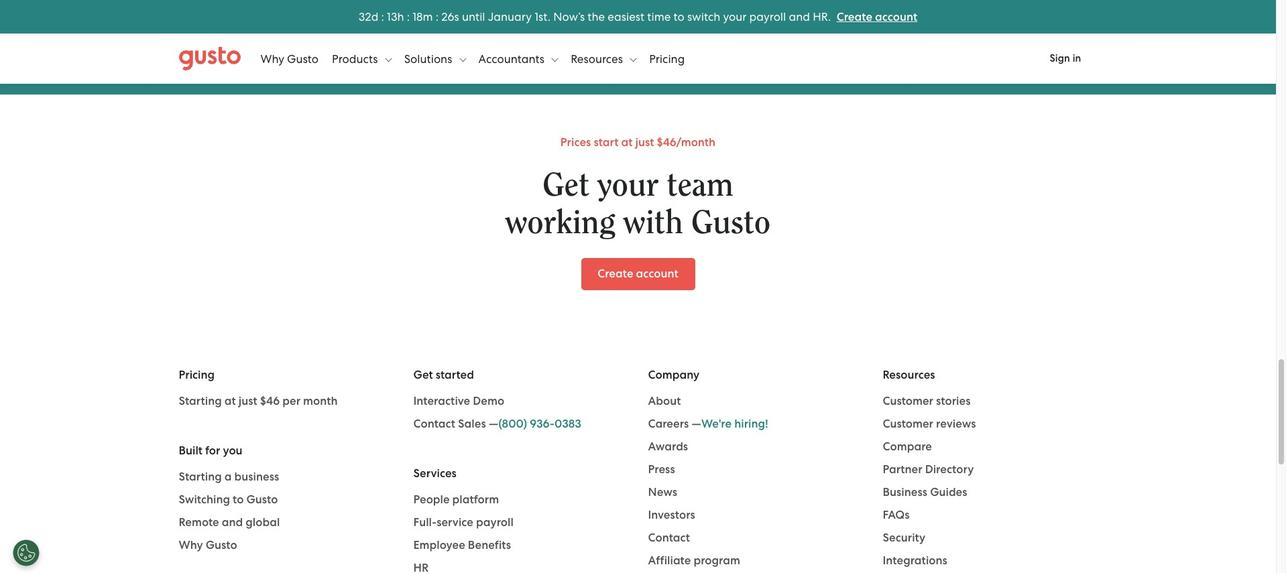 Task type: vqa. For each thing, say whether or not it's contained in the screenshot.


Task type: locate. For each thing, give the bounding box(es) containing it.
director
[[667, 11, 702, 22]]

at
[[622, 136, 633, 150], [225, 395, 236, 409]]

investors link
[[648, 508, 863, 524]]

gusto down team
[[691, 207, 771, 240]]

security link
[[883, 531, 1098, 547]]

1 vertical spatial customer
[[883, 418, 934, 432]]

time
[[648, 10, 671, 23]]

interactive demo
[[414, 395, 505, 409]]

starting a business
[[179, 471, 279, 485]]

get up working
[[543, 169, 590, 202]]

1 horizontal spatial create
[[837, 10, 873, 24]]

solutions
[[404, 52, 455, 65]]

built for you
[[179, 444, 243, 459]]

customer up compare at the right bottom
[[883, 418, 934, 432]]

pricing
[[650, 52, 685, 65], [179, 369, 215, 383]]

account
[[876, 10, 918, 24], [636, 267, 679, 281]]

why right online payroll services, hr, and benefits | gusto image
[[261, 52, 284, 65]]

january
[[488, 10, 532, 23]]

0 horizontal spatial create account link
[[581, 259, 695, 291]]

1 horizontal spatial contact
[[648, 532, 690, 546]]

why for the topmost why gusto link
[[261, 52, 284, 65]]

starting up the built
[[179, 395, 222, 409]]

2 customer from the top
[[883, 418, 934, 432]]

faqs
[[883, 509, 910, 523]]

customer for customer reviews
[[883, 418, 934, 432]]

starting at just $46 per month link
[[179, 394, 393, 410]]

1 starting from the top
[[179, 395, 222, 409]]

create account link
[[837, 10, 918, 24], [581, 259, 695, 291]]

2 left h :
[[365, 10, 371, 23]]

sign
[[1050, 52, 1071, 64]]

0 horizontal spatial pricing
[[179, 369, 215, 383]]

starting for starting at just $46 per month
[[179, 395, 222, 409]]

about
[[648, 395, 681, 409]]

your right of
[[723, 10, 747, 23]]

contact inside contact link
[[648, 532, 690, 546]]

hr.
[[813, 10, 832, 23]]

0 horizontal spatial resources
[[571, 52, 626, 65]]

payroll left hr.
[[750, 10, 786, 23]]

resources up customer stories
[[883, 369, 936, 383]]

get for started
[[414, 369, 433, 383]]

3 right d :
[[391, 10, 397, 23]]

1 2 from the left
[[365, 10, 371, 23]]

0 vertical spatial get
[[543, 169, 590, 202]]

1 horizontal spatial 1
[[413, 10, 417, 23]]

0 horizontal spatial 2
[[365, 10, 371, 23]]

0 horizontal spatial to
[[233, 493, 244, 507]]

3 left d :
[[359, 10, 365, 23]]

2 starting from the top
[[179, 471, 222, 485]]

0 vertical spatial customer
[[883, 395, 934, 409]]

1 horizontal spatial 3
[[391, 10, 397, 23]]

payroll
[[750, 10, 786, 23], [476, 516, 514, 530]]

create account link right hr.
[[837, 10, 918, 24]]

resources
[[571, 52, 626, 65], [883, 369, 936, 383]]

remote and global
[[179, 516, 280, 530]]

and down "switching to gusto"
[[222, 516, 243, 530]]

contact for contact sales — (800) 936-0383
[[414, 418, 455, 432]]

full-service payroll
[[414, 516, 514, 530]]

affiliate program link
[[648, 554, 863, 570]]

why gusto for the topmost why gusto link
[[261, 52, 319, 65]]

contact up affiliate
[[648, 532, 690, 546]]

0 vertical spatial why gusto
[[261, 52, 319, 65]]

team
[[667, 169, 734, 202]]

why gusto inside main element
[[261, 52, 319, 65]]

get for your
[[543, 169, 590, 202]]

0 vertical spatial create
[[837, 10, 873, 24]]

in
[[1073, 52, 1082, 64]]

1 horizontal spatial to
[[674, 10, 685, 23]]

starting up switching
[[179, 471, 222, 485]]

$46
[[260, 395, 280, 409]]

just left the "$46"
[[239, 395, 257, 409]]

1
[[387, 10, 391, 23], [413, 10, 417, 23]]

0 vertical spatial account
[[876, 10, 918, 24]]

resources inside dropdown button
[[571, 52, 626, 65]]

payroll inside 3 2 d : 1 3 h : 1 8 m : 2 6 s until january 1st. now's the easiest time to switch your payroll and hr. create account
[[750, 10, 786, 23]]

starting inside starting at just $46 per month link
[[179, 395, 222, 409]]

0 horizontal spatial —
[[489, 418, 499, 432]]

0 horizontal spatial 3
[[359, 10, 365, 23]]

1 horizontal spatial and
[[789, 10, 810, 23]]

1 vertical spatial starting
[[179, 471, 222, 485]]

1 horizontal spatial pricing
[[650, 52, 685, 65]]

customer up customer reviews
[[883, 395, 934, 409]]

switch
[[688, 10, 721, 23]]

0 horizontal spatial and
[[222, 516, 243, 530]]

remote and global link
[[179, 516, 393, 532]]

payroll up benefits
[[476, 516, 514, 530]]

— right sales
[[489, 418, 499, 432]]

1 horizontal spatial payroll
[[750, 10, 786, 23]]

1 right d :
[[387, 10, 391, 23]]

1 horizontal spatial why
[[261, 52, 284, 65]]

get left 'started'
[[414, 369, 433, 383]]

0 vertical spatial your
[[723, 10, 747, 23]]

1 horizontal spatial get
[[543, 169, 590, 202]]

0 horizontal spatial contact
[[414, 418, 455, 432]]

news link
[[648, 485, 863, 501]]

0 vertical spatial pricing
[[650, 52, 685, 65]]

prices
[[561, 136, 591, 150]]

1 vertical spatial your
[[598, 169, 659, 202]]

resources down the
[[571, 52, 626, 65]]

why gusto link left products
[[261, 39, 319, 79]]

1 vertical spatial resources
[[883, 369, 936, 383]]

director of operations, mod
[[667, 11, 793, 22]]

—
[[489, 418, 499, 432], [692, 418, 702, 432]]

1 customer from the top
[[883, 395, 934, 409]]

platform
[[453, 493, 499, 507]]

contact down interactive
[[414, 418, 455, 432]]

1 vertical spatial just
[[239, 395, 257, 409]]

products
[[332, 52, 381, 65]]

1 horizontal spatial why gusto
[[261, 52, 319, 65]]

0 vertical spatial to
[[674, 10, 685, 23]]

0 vertical spatial create account link
[[837, 10, 918, 24]]

careers — we're hiring!
[[648, 418, 769, 432]]

pricing up starting at just $46 per month
[[179, 369, 215, 383]]

1 vertical spatial at
[[225, 395, 236, 409]]

0 horizontal spatial 1
[[387, 10, 391, 23]]

0 horizontal spatial why gusto
[[179, 539, 237, 553]]

h :
[[397, 10, 410, 23]]

1 right h :
[[413, 10, 417, 23]]

0 vertical spatial starting
[[179, 395, 222, 409]]

customer reviews link
[[883, 417, 1098, 433]]

directory
[[926, 463, 974, 477]]

at right start
[[622, 136, 633, 150]]

customer
[[883, 395, 934, 409], [883, 418, 934, 432]]

1 vertical spatial why gusto
[[179, 539, 237, 553]]

create account
[[598, 267, 679, 281]]

contact for contact
[[648, 532, 690, 546]]

1 vertical spatial payroll
[[476, 516, 514, 530]]

2 2 from the left
[[442, 10, 448, 23]]

1 horizontal spatial just
[[636, 136, 654, 150]]

press
[[648, 463, 675, 477]]

why
[[261, 52, 284, 65], [179, 539, 203, 553]]

1 horizontal spatial account
[[876, 10, 918, 24]]

gusto
[[287, 52, 319, 65], [691, 207, 771, 240], [247, 493, 278, 507], [206, 539, 237, 553]]

1 vertical spatial get
[[414, 369, 433, 383]]

just right start
[[636, 136, 654, 150]]

0 vertical spatial at
[[622, 136, 633, 150]]

create right hr.
[[837, 10, 873, 24]]

create
[[837, 10, 873, 24], [598, 267, 634, 281]]

mod
[[770, 11, 793, 22]]

— right careers
[[692, 418, 702, 432]]

0 horizontal spatial just
[[239, 395, 257, 409]]

security
[[883, 532, 926, 546]]

0 horizontal spatial create
[[598, 267, 634, 281]]

at left the "$46"
[[225, 395, 236, 409]]

gusto left products
[[287, 52, 319, 65]]

online payroll services, hr, and benefits | gusto image
[[179, 47, 241, 71]]

0 horizontal spatial at
[[225, 395, 236, 409]]

8
[[417, 10, 423, 23]]

remote
[[179, 516, 219, 530]]

operations,
[[716, 11, 767, 22]]

1 vertical spatial why gusto link
[[179, 538, 393, 554]]

1 horizontal spatial 2
[[442, 10, 448, 23]]

why gusto link down the remote and global link
[[179, 538, 393, 554]]

0 vertical spatial just
[[636, 136, 654, 150]]

services
[[414, 467, 457, 481]]

why inside main element
[[261, 52, 284, 65]]

customer for customer stories
[[883, 395, 934, 409]]

create down with
[[598, 267, 634, 281]]

1 vertical spatial contact
[[648, 532, 690, 546]]

until
[[462, 10, 485, 23]]

affiliate
[[648, 554, 691, 569]]

full-
[[414, 516, 437, 530]]

0 horizontal spatial get
[[414, 369, 433, 383]]

2 left s
[[442, 10, 448, 23]]

1 horizontal spatial your
[[723, 10, 747, 23]]

1 vertical spatial to
[[233, 493, 244, 507]]

business
[[883, 486, 928, 500]]

get
[[543, 169, 590, 202], [414, 369, 433, 383]]

integrations
[[883, 554, 948, 569]]

get inside "get your team working with gusto"
[[543, 169, 590, 202]]

people platform link
[[414, 493, 628, 509]]

switching to gusto link
[[179, 493, 393, 509]]

pricing down time
[[650, 52, 685, 65]]

why gusto down remote
[[179, 539, 237, 553]]

1 1 from the left
[[387, 10, 391, 23]]

0 vertical spatial payroll
[[750, 10, 786, 23]]

started
[[436, 369, 474, 383]]

3
[[359, 10, 365, 23], [391, 10, 397, 23]]

0 vertical spatial and
[[789, 10, 810, 23]]

affiliate program
[[648, 554, 741, 569]]

why gusto left products
[[261, 52, 319, 65]]

program
[[694, 554, 741, 569]]

1st.
[[535, 10, 551, 23]]

2
[[365, 10, 371, 23], [442, 10, 448, 23]]

to inside 3 2 d : 1 3 h : 1 8 m : 2 6 s until january 1st. now's the easiest time to switch your payroll and hr. create account
[[674, 10, 685, 23]]

0 vertical spatial why gusto link
[[261, 39, 319, 79]]

1 horizontal spatial —
[[692, 418, 702, 432]]

why gusto inside why gusto link
[[179, 539, 237, 553]]

0 vertical spatial resources
[[571, 52, 626, 65]]

1 vertical spatial why
[[179, 539, 203, 553]]

why down remote
[[179, 539, 203, 553]]

0 horizontal spatial your
[[598, 169, 659, 202]]

0 vertical spatial contact
[[414, 418, 455, 432]]

s
[[455, 10, 459, 23]]

to up remote and global
[[233, 493, 244, 507]]

and inside 3 2 d : 1 3 h : 1 8 m : 2 6 s until january 1st. now's the easiest time to switch your payroll and hr. create account
[[789, 10, 810, 23]]

starting inside starting a business link
[[179, 471, 222, 485]]

0 vertical spatial why
[[261, 52, 284, 65]]

1 vertical spatial account
[[636, 267, 679, 281]]

$46/month
[[657, 136, 716, 150]]

to right time
[[674, 10, 685, 23]]

0 horizontal spatial why
[[179, 539, 203, 553]]

1 horizontal spatial create account link
[[837, 10, 918, 24]]

products button
[[332, 39, 392, 79]]

create account link down with
[[581, 259, 695, 291]]

your down prices start at just $46/month
[[598, 169, 659, 202]]

and left hr.
[[789, 10, 810, 23]]



Task type: describe. For each thing, give the bounding box(es) containing it.
interactive demo link
[[414, 394, 628, 410]]

the
[[588, 10, 605, 23]]

gusto down remote and global
[[206, 539, 237, 553]]

solutions button
[[404, 39, 466, 79]]

now's
[[554, 10, 585, 23]]

switching to gusto
[[179, 493, 278, 507]]

business guides
[[883, 486, 968, 500]]

pricing inside main element
[[650, 52, 685, 65]]

news
[[648, 486, 678, 500]]

2 — from the left
[[692, 418, 702, 432]]

0 horizontal spatial account
[[636, 267, 679, 281]]

stories
[[937, 395, 971, 409]]

your inside "get your team working with gusto"
[[598, 169, 659, 202]]

starting at just $46 per month
[[179, 395, 338, 409]]

pricing link
[[650, 39, 685, 79]]

full-service payroll link
[[414, 516, 628, 532]]

1 horizontal spatial resources
[[883, 369, 936, 383]]

starting for starting a business
[[179, 471, 222, 485]]

gusto up global
[[247, 493, 278, 507]]

customer stories
[[883, 395, 971, 409]]

contact link
[[648, 531, 863, 547]]

business
[[235, 471, 279, 485]]

employee benefits link
[[414, 538, 628, 554]]

working
[[506, 207, 616, 240]]

about link
[[648, 394, 863, 410]]

hiring!
[[735, 418, 769, 432]]

guides
[[931, 486, 968, 500]]

awards link
[[648, 440, 863, 456]]

we're
[[702, 418, 732, 432]]

customer stories link
[[883, 394, 1098, 410]]

why for the bottom why gusto link
[[179, 539, 203, 553]]

with
[[624, 207, 683, 240]]

3 2 d : 1 3 h : 1 8 m : 2 6 s until january 1st. now's the easiest time to switch your payroll and hr. create account
[[359, 10, 918, 24]]

(800)
[[499, 418, 527, 432]]

1 vertical spatial create account link
[[581, 259, 695, 291]]

start
[[594, 136, 619, 150]]

get your team working with gusto
[[506, 169, 771, 240]]

sign in link
[[1034, 44, 1098, 74]]

partner directory link
[[883, 463, 1098, 479]]

2 1 from the left
[[413, 10, 417, 23]]

gusto inside main element
[[287, 52, 319, 65]]

main element
[[179, 39, 1098, 79]]

1 vertical spatial and
[[222, 516, 243, 530]]

investors
[[648, 509, 696, 523]]

per
[[283, 395, 301, 409]]

m :
[[423, 10, 439, 23]]

contact sales — (800) 936-0383
[[414, 418, 582, 432]]

1 vertical spatial pricing
[[179, 369, 215, 383]]

compare link
[[883, 440, 1098, 456]]

accountants
[[479, 52, 548, 65]]

6
[[448, 10, 455, 23]]

your inside 3 2 d : 1 3 h : 1 8 m : 2 6 s until january 1st. now's the easiest time to switch your payroll and hr. create account
[[723, 10, 747, 23]]

sign in
[[1050, 52, 1082, 64]]

1 vertical spatial create
[[598, 267, 634, 281]]

people
[[414, 493, 450, 507]]

careers
[[648, 418, 689, 432]]

customer reviews
[[883, 418, 976, 432]]

partner
[[883, 463, 923, 477]]

partner directory
[[883, 463, 974, 477]]

prices start at just $46/month
[[561, 136, 716, 150]]

employee
[[414, 539, 465, 553]]

integrations link
[[883, 554, 1098, 570]]

why gusto for the bottom why gusto link
[[179, 539, 237, 553]]

2 3 from the left
[[391, 10, 397, 23]]

a
[[225, 471, 232, 485]]

people platform
[[414, 493, 499, 507]]

936-
[[530, 418, 555, 432]]

press link
[[648, 463, 863, 479]]

0383
[[555, 418, 582, 432]]

service
[[437, 516, 474, 530]]

1 3 from the left
[[359, 10, 365, 23]]

employee benefits
[[414, 539, 511, 553]]

easiest
[[608, 10, 645, 23]]

resources button
[[571, 39, 637, 79]]

global
[[246, 516, 280, 530]]

gusto inside "get your team working with gusto"
[[691, 207, 771, 240]]

d :
[[371, 10, 384, 23]]

awards
[[648, 440, 688, 454]]

month
[[303, 395, 338, 409]]

0 horizontal spatial payroll
[[476, 516, 514, 530]]

1 — from the left
[[489, 418, 499, 432]]

reviews
[[937, 418, 976, 432]]

interactive
[[414, 395, 470, 409]]

sales
[[458, 418, 486, 432]]

company
[[648, 369, 700, 383]]

accountants button
[[479, 39, 559, 79]]

compare
[[883, 440, 932, 454]]

1 horizontal spatial at
[[622, 136, 633, 150]]



